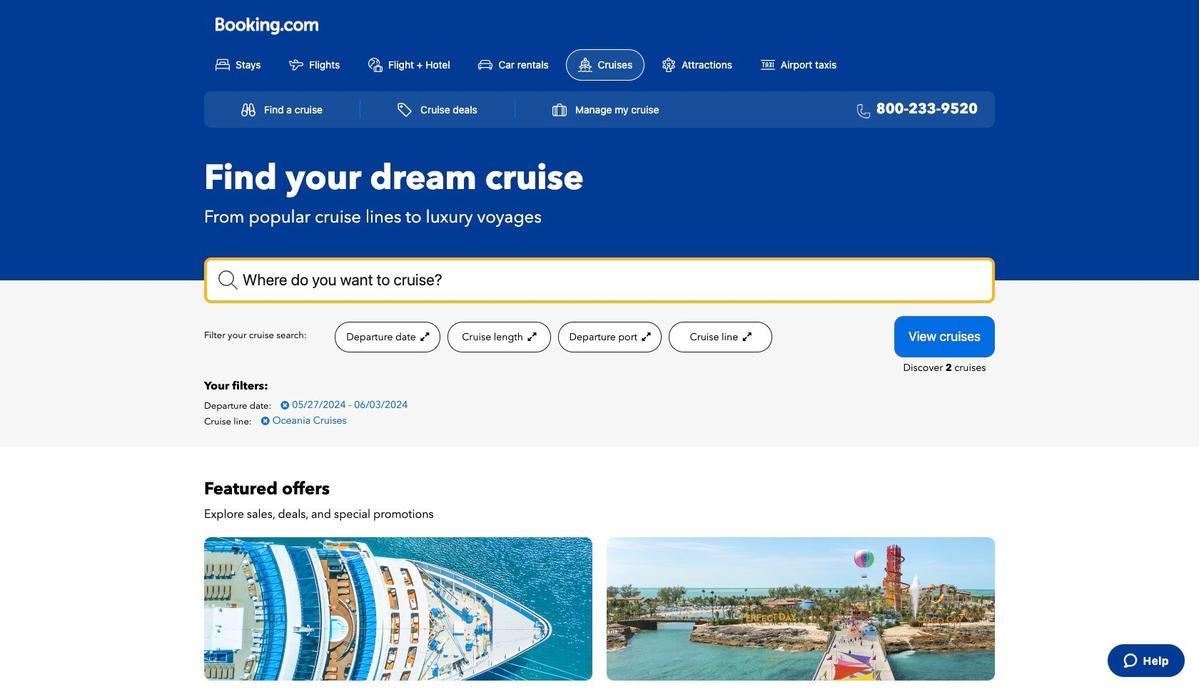 Task type: describe. For each thing, give the bounding box(es) containing it.
Where do you want to cruise? text field
[[204, 258, 995, 303]]

open the trip length cruise search filter menu image
[[526, 332, 536, 342]]

open the departure date cruise search filter menu image
[[418, 332, 429, 342]]

oceania cruises has been selected for your cruise search filter. remove oceania cruises from your cruise search filter. image
[[261, 416, 270, 426]]

cheap cruises image
[[607, 537, 995, 681]]

open the departure port cruise search filter menu image
[[640, 332, 651, 342]]



Task type: vqa. For each thing, say whether or not it's contained in the screenshot.
Hide
no



Task type: locate. For each thing, give the bounding box(es) containing it.
05/27/2024 - 06/03/2024 has been selected for your cruise search filter. remove 05/27/2024 - 06/03/2024 from your cruise search filter. image
[[281, 400, 289, 410]]

booking.com home image
[[216, 16, 318, 35]]

open the cruiseline cruise search filter menu image
[[741, 332, 752, 342]]

None field
[[204, 258, 995, 303]]

travel menu navigation
[[204, 91, 995, 127]]

cruise sale image
[[204, 537, 593, 681]]



